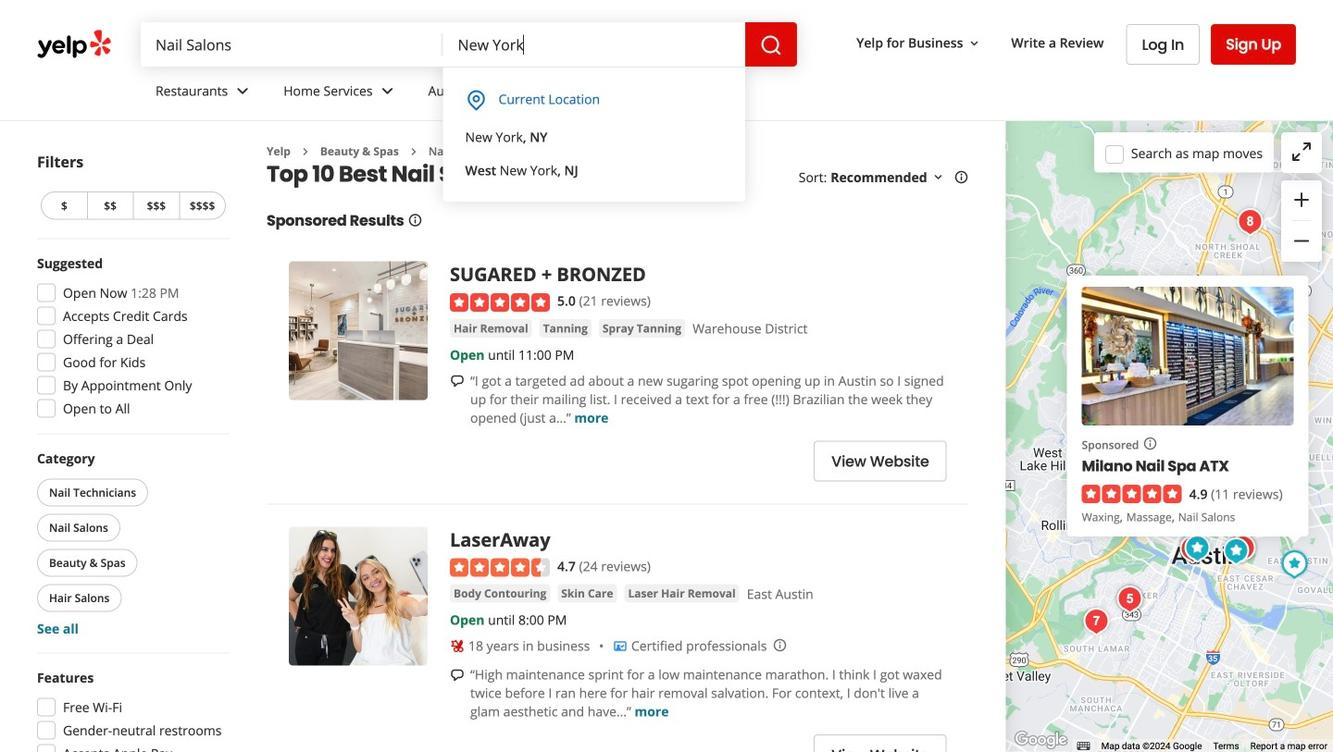 Task type: locate. For each thing, give the bounding box(es) containing it.
map region
[[993, 0, 1334, 753]]

16 speech v2 image down 5 star rating image
[[450, 374, 465, 389]]

24 chevron down v2 image
[[232, 80, 254, 102], [376, 80, 399, 102], [513, 80, 535, 102]]

group
[[1282, 181, 1322, 262], [31, 254, 230, 424], [33, 450, 230, 639], [31, 669, 230, 753]]

bella salon image
[[1144, 504, 1181, 541]]

16 chevron right v2 image
[[298, 144, 313, 159]]

0 vertical spatial 16 speech v2 image
[[450, 374, 465, 389]]

16 chevron down v2 image
[[931, 170, 946, 185]]

16 info v2 image up 4.9 star rating image
[[1143, 437, 1158, 451]]

24 chevron down v2 image left the 24 marker v2 image
[[376, 80, 399, 102]]

16 years in business v2 image
[[450, 640, 465, 654]]

16 speech v2 image
[[450, 374, 465, 389], [450, 669, 465, 684]]

address, neighborhood, city, state or zip text field
[[443, 22, 746, 67]]

  text field
[[443, 22, 746, 67]]

zoom out image
[[1291, 230, 1313, 252]]

sugared + bronzed image
[[1179, 531, 1216, 568]]

queen spa image
[[1112, 582, 1149, 619]]

16 speech v2 image down 16 years in business v2 icon
[[450, 669, 465, 684]]

things to do, nail salons, plumbers text field
[[141, 22, 443, 67]]

2 horizontal spatial 24 chevron down v2 image
[[513, 80, 535, 102]]

1 horizontal spatial 24 chevron down v2 image
[[376, 80, 399, 102]]

16 info v2 image down 16 chevron right v2 icon
[[408, 213, 423, 228]]

None field
[[141, 22, 443, 67], [443, 22, 746, 67], [443, 22, 746, 67]]

16 info v2 image
[[408, 213, 423, 228], [1143, 437, 1158, 451]]

0 horizontal spatial 24 chevron down v2 image
[[232, 80, 254, 102]]

info icon image
[[773, 638, 788, 653], [773, 638, 788, 653]]

1 16 speech v2 image from the top
[[450, 374, 465, 389]]

3 24 chevron down v2 image from the left
[[513, 80, 535, 102]]

0 horizontal spatial 16 info v2 image
[[408, 213, 423, 228]]

nailed it image
[[1232, 204, 1269, 241]]

1 vertical spatial 16 info v2 image
[[1143, 437, 1158, 451]]

business categories element
[[141, 67, 1297, 120]]

0 vertical spatial 16 info v2 image
[[408, 213, 423, 228]]

24 chevron down v2 image down things to do, nail salons, plumbers text box
[[232, 80, 254, 102]]

None search field
[[141, 22, 797, 67]]

1 vertical spatial 16 speech v2 image
[[450, 669, 465, 684]]

milano nail spa atx image
[[1082, 287, 1294, 426]]

24 chevron down v2 image right the 24 marker v2 image
[[513, 80, 535, 102]]

zoom in image
[[1291, 189, 1313, 211]]

dream spa image
[[1265, 377, 1302, 414], [1265, 377, 1302, 414]]



Task type: describe. For each thing, give the bounding box(es) containing it.
1 24 chevron down v2 image from the left
[[232, 80, 254, 102]]

expand map image
[[1291, 141, 1313, 163]]

16 certified professionals v2 image
[[613, 640, 628, 654]]

24 chevron down v2 image
[[601, 80, 623, 102]]

salon by milk + honey image
[[1175, 531, 1212, 568]]

4.7 star rating image
[[450, 559, 550, 578]]

4.9 star rating image
[[1082, 485, 1182, 504]]

2 24 chevron down v2 image from the left
[[376, 80, 399, 102]]

none field things to do, nail salons, plumbers
[[141, 22, 443, 67]]

enjoy nails & spa image
[[1201, 412, 1238, 449]]

16 info v2 image
[[954, 170, 969, 185]]

1 horizontal spatial 16 info v2 image
[[1143, 437, 1158, 451]]

24 marker v2 image
[[465, 89, 488, 112]]

keyboard shortcuts image
[[1077, 743, 1091, 751]]

2 16 speech v2 image from the top
[[450, 669, 465, 684]]

16 chevron down v2 image
[[967, 36, 982, 51]]

cute nail studio image
[[1225, 531, 1262, 568]]

google image
[[1011, 729, 1072, 753]]

laseraway image
[[1218, 533, 1255, 570]]

cute nail studio image
[[1225, 531, 1262, 568]]

modern nails lounge spa image
[[1078, 604, 1115, 641]]

milk + honey image
[[1175, 532, 1212, 569]]

16 chevron right v2 image
[[406, 144, 421, 159]]

the ten spot image
[[1198, 360, 1235, 397]]

adore nail lounge image
[[1201, 381, 1238, 418]]

5 star rating image
[[450, 293, 550, 312]]

milano nail spa atx image
[[1276, 546, 1314, 583]]

search image
[[760, 34, 783, 57]]

highland nails & spa image
[[1263, 341, 1300, 378]]

queen spa image
[[1112, 582, 1149, 619]]



Task type: vqa. For each thing, say whether or not it's contained in the screenshot.
rightmost a
no



